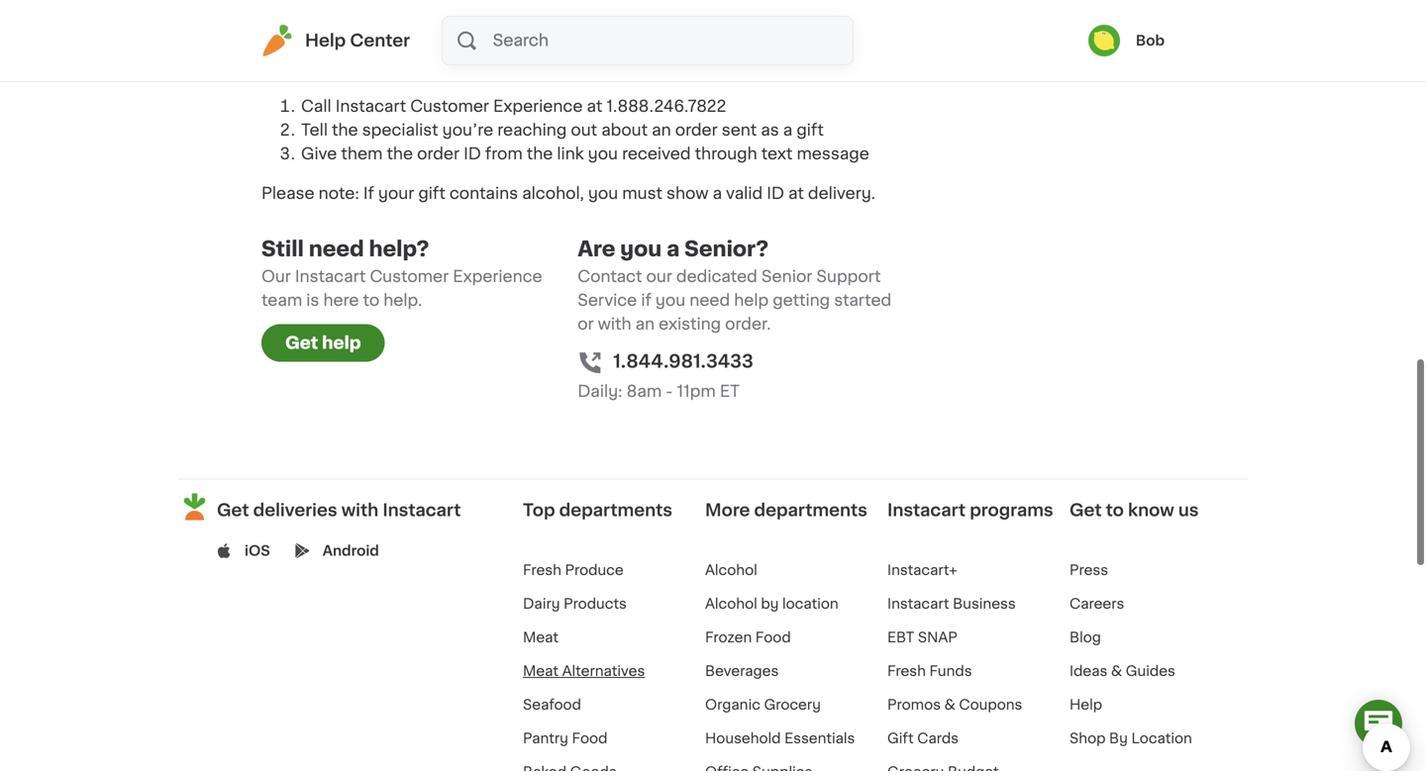 Task type: vqa. For each thing, say whether or not it's contained in the screenshot.


Task type: describe. For each thing, give the bounding box(es) containing it.
the down sender on the top right of page
[[833, 11, 859, 27]]

meat for meat link
[[523, 631, 559, 645]]

please
[[262, 186, 315, 201]]

departments for top departments
[[560, 502, 673, 519]]

call instacart customer experience at 1.888.246.7822 tell the specialist you're reaching out about an order sent as a gift give them the order id from the link you received through text message
[[301, 98, 870, 162]]

customer inside if we don't hear from you 2 days after sending the text message or the sender didn't provide your phone number, we'll schedule the delivery based on the sender's directions. if you have trouble making changes, please reach out to instacart customer experience—
[[336, 59, 415, 75]]

1.844.981.3433
[[614, 353, 754, 370]]

2 horizontal spatial to
[[1106, 502, 1125, 519]]

your inside if we don't hear from you 2 days after sending the text message or the sender didn't provide your phone number, we'll schedule the delivery based on the sender's directions. if you have trouble making changes, please reach out to instacart customer experience—
[[376, 11, 412, 27]]

you right the if
[[656, 293, 686, 308]]

& inside terms of promos, credits, & gift cards
[[1132, 16, 1144, 30]]

alcohol by location
[[706, 598, 839, 612]]

existing
[[659, 316, 721, 332]]

terms of promos, credits, & gift cards
[[939, 16, 1144, 50]]

know
[[1129, 502, 1175, 519]]

the down specialist
[[387, 146, 413, 162]]

our
[[647, 269, 673, 285]]

the up them
[[332, 122, 358, 138]]

household essentials
[[706, 733, 856, 746]]

blog link
[[1070, 631, 1102, 645]]

daily: 8am - 11pm et
[[578, 384, 740, 400]]

location
[[783, 598, 839, 612]]

1 vertical spatial a
[[713, 186, 722, 201]]

an inside call instacart customer experience at 1.888.246.7822 tell the specialist you're reaching out about an order sent as a gift give them the order id from the link you received through text message
[[652, 122, 672, 138]]

pantry food link
[[523, 733, 608, 746]]

shop by location
[[1070, 733, 1193, 746]]

get help
[[285, 335, 361, 352]]

ios link
[[245, 541, 270, 561]]

to inside if we don't hear from you 2 days after sending the text message or the sender didn't provide your phone number, we'll schedule the delivery based on the sender's directions. if you have trouble making changes, please reach out to instacart customer experience—
[[850, 35, 866, 51]]

if
[[641, 293, 652, 308]]

you up phone
[[431, 0, 461, 3]]

fresh funds
[[888, 665, 973, 679]]

0 horizontal spatial cards
[[918, 733, 959, 746]]

location
[[1132, 733, 1193, 746]]

top departments
[[523, 502, 673, 519]]

meat for meat alternatives
[[523, 665, 559, 679]]

reaching
[[498, 122, 567, 138]]

bob
[[1136, 34, 1165, 48]]

an inside are you a senior? contact our dedicated senior support service if you need help getting started or with an existing order.
[[636, 316, 655, 332]]

the up on
[[794, 0, 820, 3]]

dairy products link
[[523, 598, 627, 612]]

didn't
[[262, 11, 308, 27]]

android link
[[323, 541, 379, 561]]

get for get to know us
[[1070, 502, 1102, 519]]

alcohol for alcohol link
[[706, 564, 758, 578]]

0 vertical spatial if
[[262, 0, 272, 3]]

promos
[[888, 699, 941, 713]]

note:
[[319, 186, 359, 201]]

careers
[[1070, 598, 1125, 612]]

out inside call instacart customer experience at 1.888.246.7822 tell the specialist you're reaching out about an order sent as a gift give them the order id from the link you received through text message
[[571, 122, 598, 138]]

a inside are you a senior? contact our dedicated senior support service if you need help getting started or with an existing order.
[[667, 239, 680, 259]]

received
[[622, 146, 691, 162]]

support
[[817, 269, 881, 285]]

center
[[350, 32, 410, 49]]

at inside call instacart customer experience at 1.888.246.7822 tell the specialist you're reaching out about an order sent as a gift give them the order id from the link you received through text message
[[587, 98, 603, 114]]

or inside are you a senior? contact our dedicated senior support service if you need help getting started or with an existing order.
[[578, 316, 594, 332]]

alcohol for alcohol by location
[[706, 598, 758, 612]]

the up changes,
[[658, 11, 684, 27]]

are you a senior? contact our dedicated senior support service if you need help getting started or with an existing order.
[[578, 239, 892, 332]]

essentials
[[785, 733, 856, 746]]

help inside button
[[322, 335, 361, 352]]

sender's
[[262, 35, 331, 51]]

gift inside terms of promos, credits, & gift cards
[[939, 36, 968, 50]]

daily:
[[578, 384, 623, 400]]

1 vertical spatial your
[[378, 186, 414, 201]]

guides
[[1126, 665, 1176, 679]]

must
[[623, 186, 663, 201]]

terms of promos, credits, & gift cards link
[[939, 5, 1165, 60]]

& for guides
[[1112, 665, 1123, 679]]

food for frozen food
[[756, 631, 791, 645]]

instacart+
[[888, 564, 958, 578]]

shop by location link
[[1070, 733, 1193, 746]]

alcohol link
[[706, 564, 758, 578]]

customer inside call instacart customer experience at 1.888.246.7822 tell the specialist you're reaching out about an order sent as a gift give them the order id from the link you received through text message
[[410, 98, 489, 114]]

1 vertical spatial if
[[423, 35, 434, 51]]

hear
[[350, 0, 385, 3]]

more departments
[[706, 502, 868, 519]]

beverages
[[706, 665, 779, 679]]

products
[[564, 598, 627, 612]]

2 vertical spatial if
[[363, 186, 374, 201]]

business
[[953, 598, 1016, 612]]

help inside are you a senior? contact our dedicated senior support service if you need help getting started or with an existing order.
[[734, 293, 769, 308]]

help for help center
[[305, 32, 346, 49]]

ideas & guides
[[1070, 665, 1176, 679]]

promos,
[[1006, 16, 1067, 30]]

dairy
[[523, 598, 560, 612]]

you up our
[[621, 239, 662, 259]]

ios
[[245, 544, 270, 558]]

on
[[809, 11, 829, 27]]

seafood link
[[523, 699, 582, 713]]

frozen
[[706, 631, 752, 645]]

organic
[[706, 699, 761, 713]]

beverages link
[[706, 665, 779, 679]]

ios app store logo image
[[217, 544, 232, 559]]

experience inside call instacart customer experience at 1.888.246.7822 tell the specialist you're reaching out about an order sent as a gift give them the order id from the link you received through text message
[[493, 98, 583, 114]]

sending
[[563, 0, 627, 3]]

user avatar image
[[1089, 25, 1121, 56]]

call
[[301, 98, 332, 114]]

specialist
[[362, 122, 439, 138]]

link
[[557, 146, 584, 162]]

sent
[[722, 122, 757, 138]]

Search search field
[[491, 17, 853, 64]]

1 vertical spatial at
[[789, 186, 804, 201]]

about
[[602, 122, 648, 138]]

top
[[523, 502, 555, 519]]

customer inside still need help? our instacart customer experience team is here to help.
[[370, 269, 449, 285]]

team
[[262, 293, 302, 308]]

ebt snap
[[888, 631, 958, 645]]

help center link
[[262, 25, 410, 56]]

need inside still need help? our instacart customer experience team is here to help.
[[309, 239, 364, 259]]

get deliveries with instacart
[[217, 502, 461, 519]]

snap
[[918, 631, 958, 645]]

seafood
[[523, 699, 582, 713]]

fresh funds link
[[888, 665, 973, 679]]

get for get help
[[285, 335, 318, 352]]

organic grocery
[[706, 699, 821, 713]]

still
[[262, 239, 304, 259]]

out inside if we don't hear from you 2 days after sending the text message or the sender didn't provide your phone number, we'll schedule the delivery based on the sender's directions. if you have trouble making changes, please reach out to instacart customer experience—
[[819, 35, 846, 51]]



Task type: locate. For each thing, give the bounding box(es) containing it.
help up shop
[[1070, 699, 1103, 713]]

from up phone
[[389, 0, 427, 3]]

1 vertical spatial gift
[[418, 186, 446, 201]]

alcohol,
[[522, 186, 584, 201]]

1 horizontal spatial to
[[850, 35, 866, 51]]

need up here
[[309, 239, 364, 259]]

cards
[[971, 36, 1015, 50], [918, 733, 959, 746]]

programs
[[970, 502, 1054, 519]]

from inside if we don't hear from you 2 days after sending the text message or the sender didn't provide your phone number, we'll schedule the delivery based on the sender's directions. if you have trouble making changes, please reach out to instacart customer experience—
[[389, 0, 427, 3]]

1 horizontal spatial from
[[485, 146, 523, 162]]

0 horizontal spatial gift
[[418, 186, 446, 201]]

trouble
[[514, 35, 571, 51]]

with
[[598, 316, 632, 332], [342, 502, 379, 519]]

0 vertical spatial message
[[697, 0, 770, 3]]

if
[[262, 0, 272, 3], [423, 35, 434, 51], [363, 186, 374, 201]]

get help button
[[262, 324, 385, 362]]

0 horizontal spatial a
[[667, 239, 680, 259]]

give
[[301, 146, 337, 162]]

0 horizontal spatial text
[[662, 0, 693, 3]]

you left must
[[588, 186, 618, 201]]

0 horizontal spatial need
[[309, 239, 364, 259]]

0 horizontal spatial out
[[571, 122, 598, 138]]

1 horizontal spatial help
[[734, 293, 769, 308]]

2 vertical spatial to
[[1106, 502, 1125, 519]]

1 horizontal spatial gift
[[797, 122, 824, 138]]

them
[[341, 146, 383, 162]]

help link
[[1070, 699, 1103, 713]]

1 vertical spatial help
[[322, 335, 361, 352]]

0 vertical spatial or
[[774, 0, 790, 3]]

message up delivery.
[[797, 146, 870, 162]]

departments right more
[[755, 502, 868, 519]]

reach
[[770, 35, 815, 51]]

1 vertical spatial experience
[[453, 269, 543, 285]]

gift right as
[[797, 122, 824, 138]]

0 vertical spatial cards
[[971, 36, 1015, 50]]

2 vertical spatial customer
[[370, 269, 449, 285]]

meat down meat link
[[523, 665, 559, 679]]

1 vertical spatial order
[[417, 146, 460, 162]]

experience inside still need help? our instacart customer experience team is here to help.
[[453, 269, 543, 285]]

0 vertical spatial order
[[676, 122, 718, 138]]

android
[[323, 544, 379, 558]]

1 horizontal spatial if
[[363, 186, 374, 201]]

out down on
[[819, 35, 846, 51]]

help?
[[369, 239, 429, 259]]

1 horizontal spatial cards
[[971, 36, 1015, 50]]

2 horizontal spatial if
[[423, 35, 434, 51]]

as
[[761, 122, 780, 138]]

fresh for fresh produce
[[523, 564, 562, 578]]

get for get deliveries with instacart
[[217, 502, 249, 519]]

1 vertical spatial text
[[762, 146, 793, 162]]

gift inside call instacart customer experience at 1.888.246.7822 tell the specialist you're reaching out about an order sent as a gift give them the order id from the link you received through text message
[[797, 122, 824, 138]]

getting
[[773, 293, 830, 308]]

don't
[[304, 0, 346, 3]]

please
[[713, 35, 766, 51]]

your down them
[[378, 186, 414, 201]]

0 vertical spatial meat
[[523, 631, 559, 645]]

0 vertical spatial alcohol
[[706, 564, 758, 578]]

message inside if we don't hear from you 2 days after sending the text message or the sender didn't provide your phone number, we'll schedule the delivery based on the sender's directions. if you have trouble making changes, please reach out to instacart customer experience—
[[697, 0, 770, 3]]

or down service
[[578, 316, 594, 332]]

have
[[472, 35, 510, 51]]

1 vertical spatial &
[[1112, 665, 1123, 679]]

0 horizontal spatial order
[[417, 146, 460, 162]]

1 horizontal spatial id
[[767, 186, 785, 201]]

or inside if we don't hear from you 2 days after sending the text message or the sender didn't provide your phone number, we'll schedule the delivery based on the sender's directions. if you have trouble making changes, please reach out to instacart customer experience—
[[774, 0, 790, 3]]

gift down promos at the bottom of page
[[888, 733, 914, 746]]

instacart programs
[[888, 502, 1054, 519]]

if down phone
[[423, 35, 434, 51]]

alcohol down alcohol link
[[706, 598, 758, 612]]

ideas
[[1070, 665, 1108, 679]]

out up link
[[571, 122, 598, 138]]

an down the if
[[636, 316, 655, 332]]

instacart image
[[262, 25, 293, 56]]

experience down contains
[[453, 269, 543, 285]]

get inside get help button
[[285, 335, 318, 352]]

1 vertical spatial message
[[797, 146, 870, 162]]

1 departments from the left
[[560, 502, 673, 519]]

text inside if we don't hear from you 2 days after sending the text message or the sender didn't provide your phone number, we'll schedule the delivery based on the sender's directions. if you have trouble making changes, please reach out to instacart customer experience—
[[662, 0, 693, 3]]

a
[[784, 122, 793, 138], [713, 186, 722, 201], [667, 239, 680, 259]]

1.888.246.7822
[[607, 98, 727, 114]]

if right "note:"
[[363, 186, 374, 201]]

0 vertical spatial to
[[850, 35, 866, 51]]

8am
[[627, 384, 662, 400]]

1 vertical spatial help
[[1070, 699, 1103, 713]]

0 vertical spatial text
[[662, 0, 693, 3]]

1 vertical spatial customer
[[410, 98, 489, 114]]

1 alcohol from the top
[[706, 564, 758, 578]]

2 vertical spatial &
[[945, 699, 956, 713]]

0 vertical spatial from
[[389, 0, 427, 3]]

press link
[[1070, 564, 1109, 578]]

2 meat from the top
[[523, 665, 559, 679]]

2 horizontal spatial &
[[1132, 16, 1144, 30]]

alternatives
[[562, 665, 645, 679]]

0 vertical spatial a
[[784, 122, 793, 138]]

instacart business link
[[888, 598, 1016, 612]]

your up center
[[376, 11, 412, 27]]

order.
[[725, 316, 771, 332]]

0 vertical spatial your
[[376, 11, 412, 27]]

from inside call instacart customer experience at 1.888.246.7822 tell the specialist you're reaching out about an order sent as a gift give them the order id from the link you received through text message
[[485, 146, 523, 162]]

help down the provide
[[305, 32, 346, 49]]

1 horizontal spatial departments
[[755, 502, 868, 519]]

are
[[578, 239, 616, 259]]

shop
[[1070, 733, 1106, 746]]

customer up you're
[[410, 98, 489, 114]]

is
[[306, 293, 319, 308]]

customer down directions.
[[336, 59, 415, 75]]

at
[[587, 98, 603, 114], [789, 186, 804, 201]]

11pm
[[677, 384, 716, 400]]

1 horizontal spatial food
[[756, 631, 791, 645]]

an
[[652, 122, 672, 138], [636, 316, 655, 332]]

id down you're
[[464, 146, 481, 162]]

fresh for fresh funds
[[888, 665, 926, 679]]

& right ideas
[[1112, 665, 1123, 679]]

0 horizontal spatial or
[[578, 316, 594, 332]]

meat
[[523, 631, 559, 645], [523, 665, 559, 679]]

1 horizontal spatial gift
[[939, 36, 968, 50]]

0 horizontal spatial &
[[945, 699, 956, 713]]

1 horizontal spatial &
[[1112, 665, 1123, 679]]

help up order.
[[734, 293, 769, 308]]

1 horizontal spatial fresh
[[888, 665, 926, 679]]

to inside still need help? our instacart customer experience team is here to help.
[[363, 293, 380, 308]]

a right as
[[784, 122, 793, 138]]

a up our
[[667, 239, 680, 259]]

instacart inside if we don't hear from you 2 days after sending the text message or the sender didn't provide your phone number, we'll schedule the delivery based on the sender's directions. if you have trouble making changes, please reach out to instacart customer experience—
[[262, 59, 332, 75]]

0 horizontal spatial at
[[587, 98, 603, 114]]

1 horizontal spatial need
[[690, 293, 730, 308]]

0 vertical spatial help
[[305, 32, 346, 49]]

a inside call instacart customer experience at 1.888.246.7822 tell the specialist you're reaching out about an order sent as a gift give them the order id from the link you received through text message
[[784, 122, 793, 138]]

need down the dedicated at top
[[690, 293, 730, 308]]

0 horizontal spatial with
[[342, 502, 379, 519]]

to right here
[[363, 293, 380, 308]]

meat down dairy at bottom
[[523, 631, 559, 645]]

provide
[[312, 11, 372, 27]]

number,
[[471, 11, 536, 27]]

1 horizontal spatial a
[[713, 186, 722, 201]]

message inside call instacart customer experience at 1.888.246.7822 tell the specialist you're reaching out about an order sent as a gift give them the order id from the link you received through text message
[[797, 146, 870, 162]]

1 horizontal spatial with
[[598, 316, 632, 332]]

gift cards
[[888, 733, 959, 746]]

food
[[756, 631, 791, 645], [572, 733, 608, 746]]

departments up produce
[[560, 502, 673, 519]]

0 vertical spatial help
[[734, 293, 769, 308]]

frozen food
[[706, 631, 791, 645]]

cards down promos & coupons
[[918, 733, 959, 746]]

after
[[522, 0, 559, 3]]

instacart inside call instacart customer experience at 1.888.246.7822 tell the specialist you're reaching out about an order sent as a gift give them the order id from the link you received through text message
[[336, 98, 406, 114]]

instacart
[[262, 59, 332, 75], [336, 98, 406, 114], [295, 269, 366, 285], [383, 502, 461, 519], [888, 502, 966, 519], [888, 598, 950, 612]]

1 vertical spatial need
[[690, 293, 730, 308]]

help for help link
[[1070, 699, 1103, 713]]

1 vertical spatial or
[[578, 316, 594, 332]]

directions.
[[335, 35, 419, 51]]

frozen food link
[[706, 631, 791, 645]]

1 vertical spatial to
[[363, 293, 380, 308]]

2 horizontal spatial a
[[784, 122, 793, 138]]

departments for more departments
[[755, 502, 868, 519]]

meat alternatives
[[523, 665, 645, 679]]

at up 'about'
[[587, 98, 603, 114]]

0 vertical spatial experience
[[493, 98, 583, 114]]

help.
[[384, 293, 422, 308]]

help down here
[[322, 335, 361, 352]]

0 horizontal spatial gift
[[888, 733, 914, 746]]

1 vertical spatial with
[[342, 502, 379, 519]]

still need help? our instacart customer experience team is here to help.
[[262, 239, 543, 308]]

1 vertical spatial an
[[636, 316, 655, 332]]

days
[[479, 0, 517, 3]]

0 vertical spatial out
[[819, 35, 846, 51]]

0 horizontal spatial food
[[572, 733, 608, 746]]

household essentials link
[[706, 733, 856, 746]]

here
[[323, 293, 359, 308]]

0 horizontal spatial fresh
[[523, 564, 562, 578]]

1 horizontal spatial order
[[676, 122, 718, 138]]

& for coupons
[[945, 699, 956, 713]]

0 vertical spatial with
[[598, 316, 632, 332]]

the
[[631, 0, 658, 3], [794, 0, 820, 3], [658, 11, 684, 27], [833, 11, 859, 27], [332, 122, 358, 138], [387, 146, 413, 162], [527, 146, 553, 162]]

with down service
[[598, 316, 632, 332]]

cards down of
[[971, 36, 1015, 50]]

id inside call instacart customer experience at 1.888.246.7822 tell the specialist you're reaching out about an order sent as a gift give them the order id from the link you received through text message
[[464, 146, 481, 162]]

order down you're
[[417, 146, 460, 162]]

text down as
[[762, 146, 793, 162]]

1 vertical spatial meat
[[523, 665, 559, 679]]

help inside 'link'
[[305, 32, 346, 49]]

you down 'about'
[[588, 146, 618, 162]]

blog
[[1070, 631, 1102, 645]]

1 vertical spatial out
[[571, 122, 598, 138]]

1 vertical spatial fresh
[[888, 665, 926, 679]]

or up based
[[774, 0, 790, 3]]

if left we in the top left of the page
[[262, 0, 272, 3]]

promos & coupons link
[[888, 699, 1023, 713]]

need inside are you a senior? contact our dedicated senior support service if you need help getting started or with an existing order.
[[690, 293, 730, 308]]

food down the alcohol by location
[[756, 631, 791, 645]]

1 meat from the top
[[523, 631, 559, 645]]

of
[[988, 16, 1003, 30]]

0 horizontal spatial from
[[389, 0, 427, 3]]

out
[[819, 35, 846, 51], [571, 122, 598, 138]]

dairy products
[[523, 598, 627, 612]]

with inside are you a senior? contact our dedicated senior support service if you need help getting started or with an existing order.
[[598, 316, 632, 332]]

coupons
[[960, 699, 1023, 713]]

1 horizontal spatial at
[[789, 186, 804, 201]]

you down phone
[[438, 35, 468, 51]]

& up bob
[[1132, 16, 1144, 30]]

from down reaching
[[485, 146, 523, 162]]

0 vertical spatial &
[[1132, 16, 1144, 30]]

0 vertical spatial need
[[309, 239, 364, 259]]

0 vertical spatial customer
[[336, 59, 415, 75]]

an down 1.888.246.7822
[[652, 122, 672, 138]]

more
[[706, 502, 751, 519]]

1 vertical spatial alcohol
[[706, 598, 758, 612]]

1 vertical spatial cards
[[918, 733, 959, 746]]

experience up reaching
[[493, 98, 583, 114]]

if we don't hear from you 2 days after sending the text message or the sender didn't provide your phone number, we'll schedule the delivery based on the sender's directions. if you have trouble making changes, please reach out to instacart customer experience—
[[262, 0, 880, 75]]

food right pantry
[[572, 733, 608, 746]]

0 vertical spatial id
[[464, 146, 481, 162]]

1 horizontal spatial get
[[285, 335, 318, 352]]

id
[[464, 146, 481, 162], [767, 186, 785, 201]]

0 vertical spatial gift
[[939, 36, 968, 50]]

to left know
[[1106, 502, 1125, 519]]

message up delivery
[[697, 0, 770, 3]]

order up through
[[676, 122, 718, 138]]

get up press link
[[1070, 502, 1102, 519]]

a left valid
[[713, 186, 722, 201]]

-
[[666, 384, 673, 400]]

2 horizontal spatial get
[[1070, 502, 1102, 519]]

need
[[309, 239, 364, 259], [690, 293, 730, 308]]

senior
[[762, 269, 813, 285]]

organic grocery link
[[706, 699, 821, 713]]

0 vertical spatial gift
[[797, 122, 824, 138]]

1 vertical spatial id
[[767, 186, 785, 201]]

2 departments from the left
[[755, 502, 868, 519]]

1 vertical spatial food
[[572, 733, 608, 746]]

at left delivery.
[[789, 186, 804, 201]]

0 horizontal spatial id
[[464, 146, 481, 162]]

to
[[850, 35, 866, 51], [363, 293, 380, 308], [1106, 502, 1125, 519]]

1.844.981.3433 link
[[614, 349, 754, 375]]

household
[[706, 733, 781, 746]]

careers link
[[1070, 598, 1125, 612]]

terms
[[939, 16, 985, 30]]

show
[[667, 186, 709, 201]]

get
[[285, 335, 318, 352], [217, 502, 249, 519], [1070, 502, 1102, 519]]

deliveries
[[253, 502, 337, 519]]

instacart inside still need help? our instacart customer experience team is here to help.
[[295, 269, 366, 285]]

valid
[[726, 186, 763, 201]]

2 alcohol from the top
[[706, 598, 758, 612]]

alcohol up the alcohol by location
[[706, 564, 758, 578]]

the up schedule
[[631, 0, 658, 3]]

0 horizontal spatial help
[[305, 32, 346, 49]]

order
[[676, 122, 718, 138], [417, 146, 460, 162]]

0 horizontal spatial help
[[322, 335, 361, 352]]

customer up help.
[[370, 269, 449, 285]]

us
[[1179, 502, 1200, 519]]

text up search search field
[[662, 0, 693, 3]]

cards inside terms of promos, credits, & gift cards
[[971, 36, 1015, 50]]

sender
[[824, 0, 880, 3]]

get down is
[[285, 335, 318, 352]]

instacart business
[[888, 598, 1016, 612]]

& down funds
[[945, 699, 956, 713]]

fresh down ebt at right bottom
[[888, 665, 926, 679]]

get right instacart shopper app logo
[[217, 502, 249, 519]]

gift left contains
[[418, 186, 446, 201]]

0 horizontal spatial to
[[363, 293, 380, 308]]

gift down terms
[[939, 36, 968, 50]]

with up android
[[342, 502, 379, 519]]

id right valid
[[767, 186, 785, 201]]

1 horizontal spatial text
[[762, 146, 793, 162]]

contact
[[578, 269, 643, 285]]

1 horizontal spatial or
[[774, 0, 790, 3]]

instacart shopper app logo image
[[178, 491, 211, 524]]

1 vertical spatial from
[[485, 146, 523, 162]]

android play store logo image
[[295, 544, 310, 559]]

produce
[[565, 564, 624, 578]]

fresh produce
[[523, 564, 624, 578]]

fresh up dairy at bottom
[[523, 564, 562, 578]]

text inside call instacart customer experience at 1.888.246.7822 tell the specialist you're reaching out about an order sent as a gift give them the order id from the link you received through text message
[[762, 146, 793, 162]]

0 vertical spatial an
[[652, 122, 672, 138]]

departments
[[560, 502, 673, 519], [755, 502, 868, 519]]

the down reaching
[[527, 146, 553, 162]]

we'll
[[540, 11, 576, 27]]

to down sender on the top right of page
[[850, 35, 866, 51]]

ebt
[[888, 631, 915, 645]]

you inside call instacart customer experience at 1.888.246.7822 tell the specialist you're reaching out about an order sent as a gift give them the order id from the link you received through text message
[[588, 146, 618, 162]]

food for pantry food
[[572, 733, 608, 746]]

1 vertical spatial gift
[[888, 733, 914, 746]]

0 vertical spatial at
[[587, 98, 603, 114]]

2 vertical spatial a
[[667, 239, 680, 259]]



